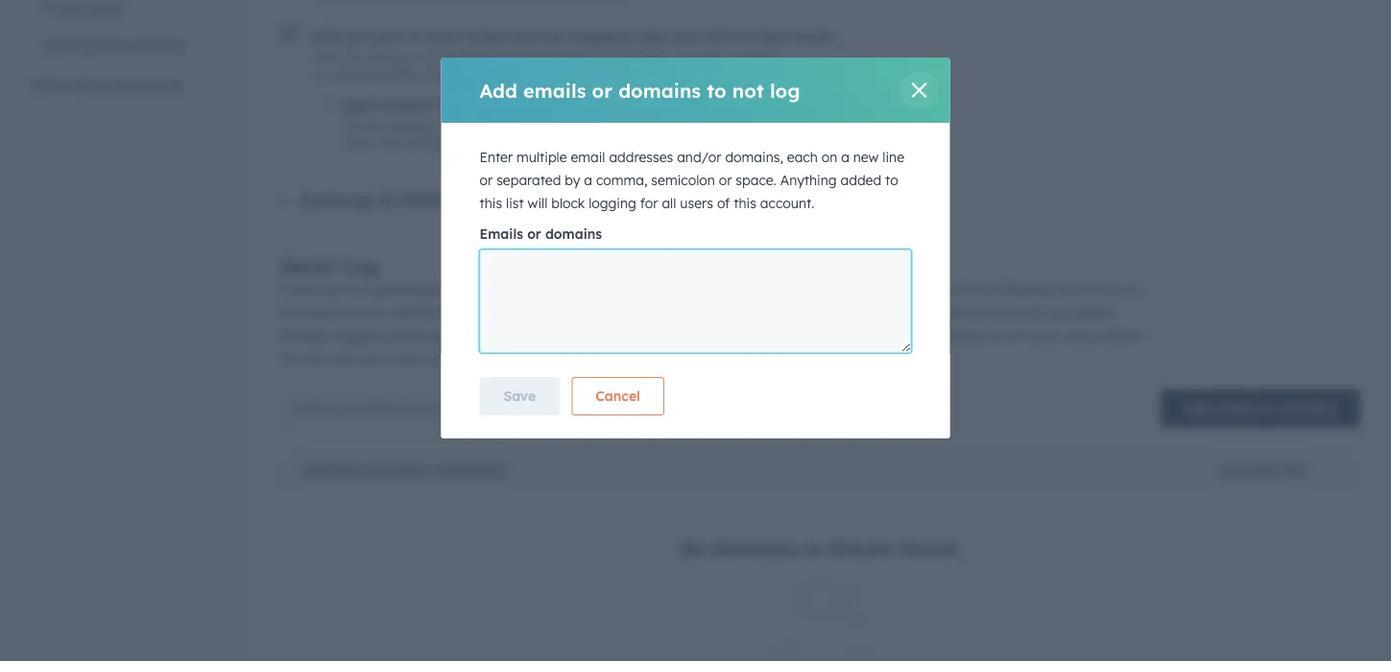Task type: locate. For each thing, give the bounding box(es) containing it.
0 vertical spatial addresses
[[609, 149, 674, 166]]

setting
[[367, 49, 404, 64], [476, 96, 522, 113], [390, 119, 427, 133], [569, 119, 606, 133]]

extension down only
[[725, 119, 778, 133]]

0 horizontal spatial sales
[[617, 96, 652, 113]]

be up deselect
[[280, 304, 295, 321]]

2 vertical spatial recipients
[[833, 327, 895, 344]]

addresses for your
[[372, 281, 436, 298]]

the left crm,
[[731, 49, 748, 64]]

this inside apply default track setting for all users - sales extension only turn this setting on to select default track setting for all hubspot sales extension users in the portal. this will override the individual's default track setting.
[[367, 119, 386, 133]]

domains inside button
[[304, 463, 362, 478]]

1 horizontal spatial you
[[808, 304, 831, 321]]

0 horizontal spatial from
[[478, 327, 508, 344]]

addresses inside the enter multiple email addresses and/or domains, each on a new line or separated by a comma, semicolon or space. anything added to this list will block logging for all users of this account.
[[609, 149, 674, 166]]

log
[[770, 78, 801, 102], [985, 304, 1005, 321], [1102, 327, 1121, 344]]

1 horizontal spatial in
[[898, 327, 910, 344]]

be
[[650, 281, 665, 298], [280, 304, 295, 321], [496, 304, 512, 321]]

1 vertical spatial extension
[[725, 119, 778, 133]]

a right by on the top left of the page
[[584, 172, 593, 189]]

list down separated
[[506, 195, 524, 212]]

log left at
[[985, 304, 1005, 321]]

domains for add emails or domains
[[1280, 400, 1337, 417]]

0 horizontal spatial on
[[430, 119, 444, 133]]

log
[[343, 254, 379, 278]]

blocked
[[621, 400, 675, 417], [1221, 463, 1278, 478]]

in down want
[[898, 327, 910, 344]]

apply
[[341, 96, 379, 113]]

addresses up comma,
[[609, 149, 674, 166]]

downloads
[[113, 76, 183, 93]]

0 horizontal spatial domains
[[545, 226, 602, 243]]

1 horizontal spatial a
[[842, 149, 850, 166]]

the inside the 'when this setting is off it will prevent all users from tracking emails sent from the crm, conversations inbox, and email extensions.'
[[731, 49, 748, 64]]

0 vertical spatial in
[[813, 119, 822, 133]]

2 vertical spatial of
[[563, 327, 576, 344]]

setting.
[[629, 136, 669, 151], [940, 327, 987, 344]]

1 vertical spatial email
[[394, 463, 432, 478]]

logging
[[589, 195, 637, 212], [336, 327, 383, 344]]

0 vertical spatial saved
[[669, 281, 707, 298]]

not down define
[[471, 304, 492, 321]]

contacts
[[643, 304, 698, 321]]

Emails or domains text field
[[480, 250, 912, 353]]

press to sort. element inside blocked for button
[[1312, 462, 1319, 479]]

blocked for all users
[[621, 400, 758, 417]]

0 vertical spatial emails
[[480, 226, 523, 243]]

log inside dialog
[[770, 78, 801, 102]]

0 horizontal spatial setting.
[[629, 136, 669, 151]]

2 horizontal spatial you
[[1047, 304, 1071, 321]]

crm
[[389, 304, 419, 321]]

1 vertical spatial sales
[[693, 119, 722, 133]]

want
[[871, 304, 902, 321]]

domains inside button
[[1280, 400, 1337, 417]]

recipients up want
[[890, 281, 951, 298]]

sent up the add emails or domains to not log
[[676, 49, 699, 64]]

their
[[757, 28, 788, 45]]

addresses for all
[[609, 149, 674, 166]]

be down define
[[496, 304, 512, 321]]

email inside the 'when this setting is off it will prevent all users from tracking emails sent from the crm, conversations inbox, and email extensions.'
[[449, 67, 479, 81]]

sending
[[424, 327, 474, 344]]

1 press to sort. element from the left
[[512, 462, 519, 479]]

track up comma,
[[598, 136, 626, 151]]

setting left is
[[367, 49, 404, 64]]

0 vertical spatial domains
[[304, 463, 362, 478]]

1 horizontal spatial email
[[394, 463, 432, 478]]

or inside emails sent to addresses you define will not automatically be saved to your crm. if some of the recipients are not defined, the email will be saved to your crm but will not be associated with the contacts included here. if you don't want the email to log at all, you should deselect logging when sending from outside of hubspot or make sure to include all the recipients in this setting. to set your never log list for only you, go to your
[[639, 327, 652, 344]]

1 horizontal spatial of
[[717, 195, 730, 212]]

add for add emails or domains
[[1185, 400, 1211, 417]]

0 horizontal spatial press to sort. image
[[512, 462, 519, 476]]

saved
[[669, 281, 707, 298], [299, 304, 337, 321]]

press to sort. image for domains and email addresses
[[512, 462, 519, 476]]

this up this
[[367, 119, 386, 133]]

2 horizontal spatial emails
[[830, 536, 894, 560]]

2 press to sort. image from the left
[[1312, 462, 1319, 476]]

list
[[506, 195, 524, 212], [1125, 327, 1143, 344]]

logging up go
[[336, 327, 383, 344]]

all up domains and email addresses button
[[702, 400, 719, 417]]

0 horizontal spatial list
[[506, 195, 524, 212]]

track up multiple
[[538, 119, 565, 133]]

2 horizontal spatial log
[[1102, 327, 1121, 344]]

default up by on the top left of the page
[[557, 136, 595, 151]]

view:
[[579, 400, 613, 417]]

blocked for button
[[1198, 447, 1361, 490]]

email down prevent at the left of the page
[[449, 67, 479, 81]]

all right allow
[[350, 28, 366, 45]]

marketplace
[[31, 76, 109, 93]]

email up by on the top left of the page
[[571, 149, 606, 166]]

add emails or domains button
[[1161, 389, 1361, 428]]

0 vertical spatial log
[[770, 78, 801, 102]]

never log
[[280, 254, 379, 278]]

emails
[[480, 226, 523, 243], [280, 281, 321, 298], [830, 536, 894, 560]]

1 vertical spatial add
[[1185, 400, 1211, 417]]

this
[[344, 49, 364, 64], [367, 119, 386, 133], [480, 195, 502, 212], [734, 195, 757, 212], [913, 327, 936, 344]]

users left -
[[569, 96, 604, 113]]

1 horizontal spatial sales
[[693, 119, 722, 133]]

1 horizontal spatial blocked
[[1221, 463, 1278, 478]]

to down are
[[969, 304, 982, 321]]

0 horizontal spatial logging
[[336, 327, 383, 344]]

be up contacts
[[650, 281, 665, 298]]

emails inside the 'when this setting is off it will prevent all users from tracking emails sent from the crm, conversations inbox, and email extensions.'
[[637, 49, 672, 64]]

1 horizontal spatial saved
[[669, 281, 707, 298]]

emails inside add emails or domains to not log dialog
[[480, 226, 523, 243]]

of
[[717, 195, 730, 212], [849, 281, 862, 298], [563, 327, 576, 344]]

sent
[[676, 49, 699, 64], [325, 281, 352, 298]]

0 vertical spatial add
[[480, 78, 518, 102]]

if right 'here.'
[[793, 304, 804, 321]]

1 vertical spatial on
[[430, 119, 444, 133]]

default up the individual's
[[496, 119, 534, 133]]

but
[[423, 304, 444, 321]]

setting down learn more link
[[569, 119, 606, 133]]

0 vertical spatial list
[[506, 195, 524, 212]]

0 horizontal spatial emails
[[280, 281, 321, 298]]

extension up hubspot at the top left of the page
[[656, 96, 720, 113]]

all inside the 'when this setting is off it will prevent all users from tracking emails sent from the crm, conversations inbox, and email extensions.'
[[513, 49, 525, 64]]

email up should
[[1083, 281, 1118, 298]]

logging down comma,
[[589, 195, 637, 212]]

1 horizontal spatial default
[[557, 136, 595, 151]]

1 press to sort. image from the left
[[512, 462, 519, 476]]

blocked for blocked for
[[1221, 463, 1278, 478]]

users inside popup button
[[723, 400, 758, 417]]

domains up blocked for button
[[1280, 400, 1337, 417]]

setting. inside apply default track setting for all users - sales extension only turn this setting on to select default track setting for all hubspot sales extension users in the portal. this will override the individual's default track setting.
[[629, 136, 669, 151]]

2 vertical spatial domains
[[1280, 400, 1337, 417]]

add emails or domains to not log dialog
[[441, 58, 950, 439]]

setting. down hubspot at the top left of the page
[[629, 136, 669, 151]]

this down separated
[[480, 195, 502, 212]]

this left to
[[913, 327, 936, 344]]

0 horizontal spatial blocked
[[621, 400, 675, 417]]

emails inside emails sent to addresses you define will not automatically be saved to your crm. if some of the recipients are not defined, the email will be saved to your crm but will not be associated with the contacts included here. if you don't want the email to log at all, you should deselect logging when sending from outside of hubspot or make sure to include all the recipients in this setting. to set your never log list for only you, go to your
[[280, 281, 321, 298]]

for right cancel button
[[679, 400, 698, 417]]

1 horizontal spatial press to sort. image
[[1312, 462, 1319, 476]]

included
[[702, 304, 755, 321]]

to up override
[[447, 119, 458, 133]]

track
[[426, 28, 460, 45], [538, 119, 565, 133], [598, 136, 626, 151]]

in
[[813, 119, 822, 133], [898, 327, 910, 344]]

0 vertical spatial domains
[[619, 78, 701, 102]]

setting. inside emails sent to addresses you define will not automatically be saved to your crm. if some of the recipients are not defined, the email will be saved to your crm but will not be associated with the contacts included here. if you don't want the email to log at all, you should deselect logging when sending from outside of hubspot or make sure to include all the recipients in this setting. to set your never log list for only you, go to your
[[940, 327, 987, 344]]

and down it
[[425, 67, 446, 81]]

Search emails or domains search field
[[280, 389, 568, 428]]

1 vertical spatial track
[[538, 119, 565, 133]]

0 horizontal spatial sent
[[325, 281, 352, 298]]

log down should
[[1102, 327, 1121, 344]]

for down comma,
[[640, 195, 658, 212]]

0 vertical spatial of
[[717, 195, 730, 212]]

separated
[[497, 172, 561, 189]]

if
[[796, 281, 807, 298], [793, 304, 804, 321]]

not up associated
[[534, 281, 555, 298]]

sales right -
[[617, 96, 652, 113]]

0 horizontal spatial extension
[[656, 96, 720, 113]]

inbox,
[[389, 67, 422, 81]]

domains for add emails or domains to not log
[[619, 78, 701, 102]]

and left see
[[511, 28, 537, 45]]

0 horizontal spatial press to sort. element
[[512, 462, 519, 479]]

all
[[350, 28, 366, 45], [513, 49, 525, 64], [549, 96, 565, 113], [628, 119, 640, 133], [662, 195, 677, 212], [791, 327, 805, 344], [702, 400, 719, 417]]

1 vertical spatial in
[[898, 327, 910, 344]]

not right are
[[979, 281, 1000, 298]]

0 vertical spatial sent
[[676, 49, 699, 64]]

1 horizontal spatial log
[[985, 304, 1005, 321]]

or
[[592, 78, 613, 102], [480, 172, 493, 189], [719, 172, 732, 189], [527, 226, 541, 243], [639, 327, 652, 344], [1262, 400, 1276, 417], [804, 536, 825, 560]]

0 horizontal spatial track
[[426, 28, 460, 45]]

all down the 'semicolon' at top
[[662, 195, 677, 212]]

1 horizontal spatial from
[[560, 49, 586, 64]]

here.
[[759, 304, 789, 321]]

to down the "click"
[[707, 78, 727, 102]]

you,
[[331, 350, 358, 367]]

1 vertical spatial addresses
[[372, 281, 436, 298]]

email
[[449, 67, 479, 81], [571, 149, 606, 166], [1083, 281, 1118, 298], [930, 304, 965, 321], [431, 350, 468, 367]]

track up it
[[426, 28, 460, 45]]

are
[[955, 281, 976, 298]]

on right the "click"
[[736, 28, 753, 45]]

will inside the enter multiple email addresses and/or domains, each on a new line or separated by a comma, semicolon or space. anything added to this list will block logging for all users of this account.
[[528, 195, 548, 212]]

.
[[551, 350, 554, 367]]

press to sort. element inside domains and email addresses button
[[512, 462, 519, 479]]

sent inside emails sent to addresses you define will not automatically be saved to your crm. if some of the recipients are not defined, the email will be saved to your crm but will not be associated with the contacts included here. if you don't want the email to log at all, you should deselect logging when sending from outside of hubspot or make sure to include all the recipients in this setting. to set your never log list for only you, go to your
[[325, 281, 352, 298]]

2 press to sort. element from the left
[[1312, 462, 1319, 479]]

setting inside the 'when this setting is off it will prevent all users from tracking emails sent from the crm, conversations inbox, and email extensions.'
[[367, 49, 404, 64]]

in up each
[[813, 119, 822, 133]]

all inside popup button
[[702, 400, 719, 417]]

marketplace downloads link
[[19, 67, 215, 103]]

1 horizontal spatial domains
[[619, 78, 701, 102]]

list right never
[[1125, 327, 1143, 344]]

domains
[[304, 463, 362, 478], [713, 536, 798, 560]]

emails down the never
[[280, 281, 321, 298]]

of up don't
[[849, 281, 862, 298]]

the right the with
[[619, 304, 639, 321]]

service
[[81, 36, 128, 53]]

of down and/or in the top of the page
[[717, 195, 730, 212]]

you right all,
[[1047, 304, 1071, 321]]

1 horizontal spatial addresses
[[609, 149, 674, 166]]

cancel button
[[572, 377, 665, 416]]

link opens in a new window image
[[615, 67, 626, 84], [615, 70, 626, 81]]

press to sort. element right "blocked for"
[[1312, 462, 1319, 479]]

domains down block
[[545, 226, 602, 243]]

will
[[448, 49, 466, 64], [404, 136, 421, 151], [528, 195, 548, 212], [511, 281, 531, 298], [1122, 281, 1142, 298], [448, 304, 467, 321]]

domains
[[619, 78, 701, 102], [545, 226, 602, 243], [1280, 400, 1337, 417]]

1 vertical spatial list
[[1125, 327, 1143, 344]]

press to sort. image
[[512, 462, 519, 476], [1312, 462, 1319, 476]]

for inside button
[[1281, 463, 1305, 478]]

1 horizontal spatial emails
[[480, 226, 523, 243]]

0 vertical spatial logging
[[589, 195, 637, 212]]

sent down never log
[[325, 281, 352, 298]]

1 horizontal spatial add
[[1185, 400, 1211, 417]]

to inside the enter multiple email addresses and/or domains, each on a new line or separated by a comma, semicolon or space. anything added to this list will block logging for all users of this account.
[[886, 172, 899, 189]]

log down crm,
[[770, 78, 801, 102]]

on up override
[[430, 119, 444, 133]]

0 horizontal spatial log
[[770, 78, 801, 102]]

2 horizontal spatial domains
[[1280, 400, 1337, 417]]

1 horizontal spatial logging
[[589, 195, 637, 212]]

1 vertical spatial logging
[[336, 327, 383, 344]]

to down log on the top left of page
[[355, 281, 368, 298]]

1 vertical spatial domains
[[545, 226, 602, 243]]

by
[[565, 172, 580, 189]]

users down the 'semicolon' at top
[[680, 195, 714, 212]]

press to sort. image inside domains and email addresses button
[[512, 462, 519, 476]]

press to sort. element right addresses
[[512, 462, 519, 479]]

email left addresses
[[394, 463, 432, 478]]

press to sort. image inside blocked for button
[[1312, 462, 1319, 476]]

of inside the enter multiple email addresses and/or domains, each on a new line or separated by a comma, semicolon or space. anything added to this list will block logging for all users of this account.
[[717, 195, 730, 212]]

your down when
[[399, 350, 427, 367]]

addresses
[[436, 463, 505, 478]]

1 vertical spatial blocked
[[1221, 463, 1278, 478]]

all right the "include"
[[791, 327, 805, 344]]

2 vertical spatial log
[[1102, 327, 1121, 344]]

you down some
[[808, 304, 831, 321]]

sales up and/or in the top of the page
[[693, 119, 722, 133]]

blocked inside popup button
[[621, 400, 675, 417]]

recipients
[[567, 28, 632, 45], [890, 281, 951, 298], [833, 327, 895, 344]]

blocked right view:
[[621, 400, 675, 417]]

deselect
[[280, 327, 332, 344]]

default
[[496, 119, 534, 133], [557, 136, 595, 151]]

emails inside dialog
[[524, 78, 586, 102]]

0 horizontal spatial domains
[[304, 463, 362, 478]]

1 horizontal spatial list
[[1125, 327, 1143, 344]]

a
[[842, 149, 850, 166], [584, 172, 593, 189]]

0 vertical spatial setting.
[[629, 136, 669, 151]]

not
[[733, 78, 764, 102], [534, 281, 555, 298], [979, 281, 1000, 298], [471, 304, 492, 321]]

1 vertical spatial emails
[[280, 281, 321, 298]]

blocked down add emails or domains button
[[1221, 463, 1278, 478]]

domains up hubspot at the top left of the page
[[619, 78, 701, 102]]

all,
[[1026, 304, 1044, 321]]

add inside dialog
[[480, 78, 518, 102]]

2 vertical spatial on
[[822, 149, 838, 166]]

for down add emails or domains button
[[1281, 463, 1305, 478]]

1 vertical spatial domains
[[713, 536, 798, 560]]

only
[[301, 350, 327, 367]]

all inside the enter multiple email addresses and/or domains, each on a new line or separated by a comma, semicolon or space. anything added to this list will block logging for all users of this account.
[[662, 195, 677, 212]]

default
[[383, 96, 432, 113]]

it
[[438, 49, 445, 64]]

0 horizontal spatial add
[[480, 78, 518, 102]]

to
[[408, 28, 422, 45], [707, 78, 727, 102], [447, 119, 458, 133], [886, 172, 899, 189], [355, 281, 368, 298], [711, 281, 724, 298], [340, 304, 354, 321], [969, 304, 982, 321], [725, 327, 738, 344], [382, 350, 395, 367]]

emails up define
[[480, 226, 523, 243]]

this up conversations
[[344, 49, 364, 64]]

blocked inside button
[[1221, 463, 1278, 478]]

0 vertical spatial default
[[496, 119, 534, 133]]

0 vertical spatial blocked
[[621, 400, 675, 417]]

extension
[[656, 96, 720, 113], [725, 119, 778, 133]]

for left only
[[280, 350, 297, 367]]

press to sort. element
[[512, 462, 519, 479], [1312, 462, 1319, 479]]

press to sort. image for blocked for
[[1312, 462, 1319, 476]]

to right go
[[382, 350, 395, 367]]

for inside popup button
[[679, 400, 698, 417]]

emails or domains
[[480, 226, 602, 243]]

2 horizontal spatial track
[[598, 136, 626, 151]]

on right each
[[822, 149, 838, 166]]

addresses up crm
[[372, 281, 436, 298]]

off
[[419, 49, 435, 64]]

setting up the select
[[476, 96, 522, 113]]

email up the 'marketplace'
[[42, 36, 77, 53]]

for
[[526, 96, 545, 113], [609, 119, 625, 133], [640, 195, 658, 212], [280, 350, 297, 367], [679, 400, 698, 417], [1281, 463, 1305, 478]]

0 vertical spatial extension
[[656, 96, 720, 113]]

will inside apply default track setting for all users - sales extension only turn this setting on to select default track setting for all hubspot sales extension users in the portal. this will override the individual's default track setting.
[[404, 136, 421, 151]]

from down the "click"
[[702, 49, 728, 64]]

1 vertical spatial setting.
[[940, 327, 987, 344]]

recipients up the 'tracking'
[[567, 28, 632, 45]]

1 horizontal spatial domains
[[713, 536, 798, 560]]

1 horizontal spatial setting.
[[940, 327, 987, 344]]

your up included
[[727, 281, 756, 298]]

1 horizontal spatial press to sort. element
[[1312, 462, 1319, 479]]

and
[[511, 28, 537, 45], [673, 28, 699, 45], [425, 67, 446, 81], [365, 463, 391, 478]]

all up 'extensions.'
[[513, 49, 525, 64]]

add inside button
[[1185, 400, 1211, 417]]

to
[[990, 327, 1005, 344]]

2 vertical spatial track
[[598, 136, 626, 151]]

0 vertical spatial if
[[796, 281, 807, 298]]

2 link opens in a new window image from the top
[[615, 70, 626, 81]]

0 horizontal spatial default
[[496, 119, 534, 133]]

track
[[436, 96, 472, 113]]

2 horizontal spatial on
[[822, 149, 838, 166]]

each
[[787, 149, 818, 166]]

0 vertical spatial on
[[736, 28, 753, 45]]

1 vertical spatial saved
[[299, 304, 337, 321]]

addresses inside emails sent to addresses you define will not automatically be saved to your crm. if some of the recipients are not defined, the email will be saved to your crm but will not be associated with the contacts included here. if you don't want the email to log at all, you should deselect logging when sending from outside of hubspot or make sure to include all the recipients in this setting. to set your never log list for only you, go to your
[[372, 281, 436, 298]]

email down are
[[930, 304, 965, 321]]

1 horizontal spatial sent
[[676, 49, 699, 64]]



Task type: vqa. For each thing, say whether or not it's contained in the screenshot.
Search task queues "search box"
no



Task type: describe. For each thing, give the bounding box(es) containing it.
0 horizontal spatial you
[[440, 281, 463, 298]]

0 horizontal spatial be
[[280, 304, 295, 321]]

is
[[408, 49, 416, 64]]

users inside the enter multiple email addresses and/or domains, each on a new line or separated by a comma, semicolon or space. anything added to this list will block logging for all users of this account.
[[680, 195, 714, 212]]

learn more
[[545, 67, 612, 81]]

will inside the 'when this setting is off it will prevent all users from tracking emails sent from the crm, conversations inbox, and email extensions.'
[[448, 49, 466, 64]]

all inside emails sent to addresses you define will not automatically be saved to your crm. if some of the recipients are not defined, the email will be saved to your crm but will not be associated with the contacts included here. if you don't want the email to log at all, you should deselect logging when sending from outside of hubspot or make sure to include all the recipients in this setting. to set your never log list for only you, go to your
[[791, 327, 805, 344]]

turn
[[341, 119, 364, 133]]

add emails or domains
[[1185, 400, 1337, 417]]

in inside emails sent to addresses you define will not automatically be saved to your crm. if some of the recipients are not defined, the email will be saved to your crm but will not be associated with the contacts included here. if you don't want the email to log at all, you should deselect logging when sending from outside of hubspot or make sure to include all the recipients in this setting. to set your never log list for only you, go to your
[[898, 327, 910, 344]]

emails for emails sent to addresses you define will not automatically be saved to your crm. if some of the recipients are not defined, the email will be saved to your crm but will not be associated with the contacts included here. if you don't want the email to log at all, you should deselect logging when sending from outside of hubspot or make sure to include all the recipients in this setting. to set your never log list for only you, go to your
[[280, 281, 321, 298]]

your down all,
[[1031, 327, 1059, 344]]

1 horizontal spatial be
[[496, 304, 512, 321]]

with
[[588, 304, 615, 321]]

the up should
[[1059, 281, 1080, 298]]

added
[[841, 172, 882, 189]]

2 horizontal spatial be
[[650, 281, 665, 298]]

emails sent to addresses you define will not automatically be saved to your crm. if some of the recipients are not defined, the email will be saved to your crm but will not be associated with the contacts included here. if you don't want the email to log at all, you should deselect logging when sending from outside of hubspot or make sure to include all the recipients in this setting. to set your never log list for only you, go to your
[[280, 281, 1143, 367]]

1 vertical spatial a
[[584, 172, 593, 189]]

apply default track setting for all users - sales extension only turn this setting on to select default track setting for all hubspot sales extension users in the portal. this will override the individual's default track setting.
[[341, 96, 843, 151]]

to up is
[[408, 28, 422, 45]]

to down included
[[725, 327, 738, 344]]

add for add emails or domains to not log
[[480, 78, 518, 102]]

new
[[854, 149, 879, 166]]

2 horizontal spatial from
[[702, 49, 728, 64]]

automatically
[[559, 281, 646, 298]]

not inside dialog
[[733, 78, 764, 102]]

email service provider
[[42, 36, 184, 53]]

save
[[504, 388, 536, 405]]

press to sort. element for blocked for
[[1312, 462, 1319, 479]]

email inside button
[[394, 463, 432, 478]]

blocked for blocked for all users
[[621, 400, 675, 417]]

1 vertical spatial log
[[985, 304, 1005, 321]]

when
[[310, 49, 341, 64]]

crm,
[[752, 49, 780, 64]]

include
[[742, 327, 787, 344]]

your left crm
[[357, 304, 386, 321]]

from inside emails sent to addresses you define will not automatically be saved to your crm. if some of the recipients are not defined, the email will be saved to your crm but will not be associated with the contacts included here. if you don't want the email to log at all, you should deselect logging when sending from outside of hubspot or make sure to include all the recipients in this setting. to set your never log list for only you, go to your
[[478, 327, 508, 344]]

semicolon
[[652, 172, 715, 189]]

the down some
[[809, 327, 829, 344]]

crm.
[[759, 281, 792, 298]]

and left the "click"
[[673, 28, 699, 45]]

close image
[[912, 83, 927, 98]]

-
[[608, 96, 613, 113]]

email preferences link
[[431, 350, 551, 367]]

link opens in a new window image inside learn more link
[[615, 70, 626, 81]]

email down the sending
[[431, 350, 468, 367]]

0 vertical spatial a
[[842, 149, 850, 166]]

at
[[1009, 304, 1022, 321]]

domains,
[[726, 149, 784, 166]]

sent inside the 'when this setting is off it will prevent all users from tracking emails sent from the crm, conversations inbox, and email extensions.'
[[676, 49, 699, 64]]

preferences
[[472, 350, 551, 367]]

click
[[703, 28, 733, 45]]

users up inbox,
[[370, 28, 404, 45]]

or inside button
[[1262, 400, 1276, 417]]

space.
[[736, 172, 777, 189]]

on inside apply default track setting for all users - sales extension only turn this setting on to select default track setting for all hubspot sales extension users in the portal. this will override the individual's default track setting.
[[430, 119, 444, 133]]

for down -
[[609, 119, 625, 133]]

emails for emails or domains
[[480, 226, 523, 243]]

1 vertical spatial if
[[793, 304, 804, 321]]

cancel
[[596, 388, 641, 405]]

set
[[1008, 327, 1027, 344]]

account.
[[761, 195, 815, 212]]

list inside emails sent to addresses you define will not automatically be saved to your crm. if some of the recipients are not defined, the email will be saved to your crm but will not be associated with the contacts included here. if you don't want the email to log at all, you should deselect logging when sending from outside of hubspot or make sure to include all the recipients in this setting. to set your never log list for only you, go to your
[[1125, 327, 1143, 344]]

and inside domains and email addresses button
[[365, 463, 391, 478]]

comma,
[[596, 172, 648, 189]]

0 vertical spatial track
[[426, 28, 460, 45]]

more
[[582, 67, 612, 81]]

select
[[462, 119, 493, 133]]

0 vertical spatial recipients
[[567, 28, 632, 45]]

never
[[280, 254, 337, 278]]

1 horizontal spatial on
[[736, 28, 753, 45]]

emails inside button
[[1215, 400, 1258, 417]]

conversations
[[310, 67, 386, 81]]

1 link opens in a new window image from the top
[[615, 67, 626, 84]]

outside
[[512, 327, 559, 344]]

0 vertical spatial sales
[[617, 96, 652, 113]]

marketplace downloads
[[31, 76, 183, 93]]

this
[[379, 136, 401, 151]]

email inside the enter multiple email addresses and/or domains, each on a new line or separated by a comma, semicolon or space. anything added to this list will block logging for all users of this account.
[[571, 149, 606, 166]]

no domains or emails found.
[[680, 536, 961, 560]]

for inside the enter multiple email addresses and/or domains, each on a new line or separated by a comma, semicolon or space. anything added to this list will block logging for all users of this account.
[[640, 195, 658, 212]]

this inside the 'when this setting is off it will prevent all users from tracking emails sent from the crm, conversations inbox, and email extensions.'
[[344, 49, 364, 64]]

block
[[552, 195, 585, 212]]

this inside emails sent to addresses you define will not automatically be saved to your crm. if some of the recipients are not defined, the email will be saved to your crm but will not be associated with the contacts included here. if you don't want the email to log at all, you should deselect logging when sending from outside of hubspot or make sure to include all the recipients in this setting. to set your never log list for only you, go to your
[[913, 327, 936, 344]]

provider
[[132, 36, 184, 53]]

setting down default
[[390, 119, 427, 133]]

line
[[883, 149, 905, 166]]

hubspot
[[579, 327, 635, 344]]

the down the select
[[472, 136, 490, 151]]

make
[[656, 327, 691, 344]]

some
[[811, 281, 845, 298]]

and/or
[[677, 149, 722, 166]]

portal.
[[341, 136, 376, 151]]

to inside apply default track setting for all users - sales extension only turn this setting on to select default track setting for all hubspot sales extension users in the portal. this will override the individual's default track setting.
[[447, 119, 458, 133]]

override
[[424, 136, 469, 151]]

blocked for all users button
[[620, 389, 772, 428]]

in inside apply default track setting for all users - sales extension only turn this setting on to select default track setting for all hubspot sales extension users in the portal. this will override the individual's default track setting.
[[813, 119, 822, 133]]

save button
[[480, 377, 560, 416]]

users up each
[[781, 119, 809, 133]]

1 horizontal spatial extension
[[725, 119, 778, 133]]

the right want
[[906, 304, 926, 321]]

should
[[1074, 304, 1116, 321]]

go
[[361, 350, 378, 367]]

defined,
[[1004, 281, 1056, 298]]

1 vertical spatial default
[[557, 136, 595, 151]]

1 horizontal spatial track
[[538, 119, 565, 133]]

logging inside emails sent to addresses you define will not automatically be saved to your crm. if some of the recipients are not defined, the email will be saved to your crm but will not be associated with the contacts included here. if you don't want the email to log at all, you should deselect logging when sending from outside of hubspot or make sure to include all the recipients in this setting. to set your never log list for only you, go to your
[[336, 327, 383, 344]]

associated
[[515, 304, 585, 321]]

0 horizontal spatial email
[[42, 36, 77, 53]]

tracking
[[589, 49, 634, 64]]

add emails or domains to not log
[[480, 78, 801, 102]]

anything
[[781, 172, 837, 189]]

on inside the enter multiple email addresses and/or domains, each on a new line or separated by a comma, semicolon or space. anything added to this list will block logging for all users of this account.
[[822, 149, 838, 166]]

open
[[636, 28, 669, 45]]

1 vertical spatial recipients
[[890, 281, 951, 298]]

logging inside the enter multiple email addresses and/or domains, each on a new line or separated by a comma, semicolon or space. anything added to this list will block logging for all users of this account.
[[589, 195, 637, 212]]

prevent
[[469, 49, 510, 64]]

1 vertical spatial of
[[849, 281, 862, 298]]

all left hubspot at the top left of the page
[[628, 119, 640, 133]]

enter
[[480, 149, 513, 166]]

email preferences .
[[431, 350, 554, 367]]

see
[[541, 28, 563, 45]]

this down space.
[[734, 195, 757, 212]]

allow all users to track emails and see recipients open and click on their emails
[[310, 28, 835, 45]]

to up included
[[711, 281, 724, 298]]

to up the "you,"
[[340, 304, 354, 321]]

for down 'extensions.'
[[526, 96, 545, 113]]

and inside the 'when this setting is off it will prevent all users from tracking emails sent from the crm, conversations inbox, and email extensions.'
[[425, 67, 446, 81]]

users inside the 'when this setting is off it will prevent all users from tracking emails sent from the crm, conversations inbox, and email extensions.'
[[529, 49, 557, 64]]

list inside the enter multiple email addresses and/or domains, each on a new line or separated by a comma, semicolon or space. anything added to this list will block logging for all users of this account.
[[506, 195, 524, 212]]

press to sort. element for domains and email addresses
[[512, 462, 519, 479]]

define
[[467, 281, 507, 298]]

the up the anything
[[825, 119, 843, 133]]

sure
[[695, 327, 721, 344]]

individual's
[[493, 136, 553, 151]]

blocked for
[[1221, 463, 1305, 478]]

for inside emails sent to addresses you define will not automatically be saved to your crm. if some of the recipients are not defined, the email will be saved to your crm but will not be associated with the contacts included here. if you don't want the email to log at all, you should deselect logging when sending from outside of hubspot or make sure to include all the recipients in this setting. to set your never log list for only you, go to your
[[280, 350, 297, 367]]

all down learn
[[549, 96, 565, 113]]

the up want
[[866, 281, 886, 298]]

hubspot
[[643, 119, 690, 133]]

0 horizontal spatial saved
[[299, 304, 337, 321]]

multiple
[[517, 149, 567, 166]]

learn
[[545, 67, 579, 81]]

domains and email addresses
[[304, 463, 505, 478]]

learn more link
[[545, 67, 629, 84]]

allow
[[310, 28, 346, 45]]

enter multiple email addresses and/or domains, each on a new line or separated by a comma, semicolon or space. anything added to this list will block logging for all users of this account.
[[480, 149, 905, 212]]

never
[[1063, 327, 1098, 344]]



